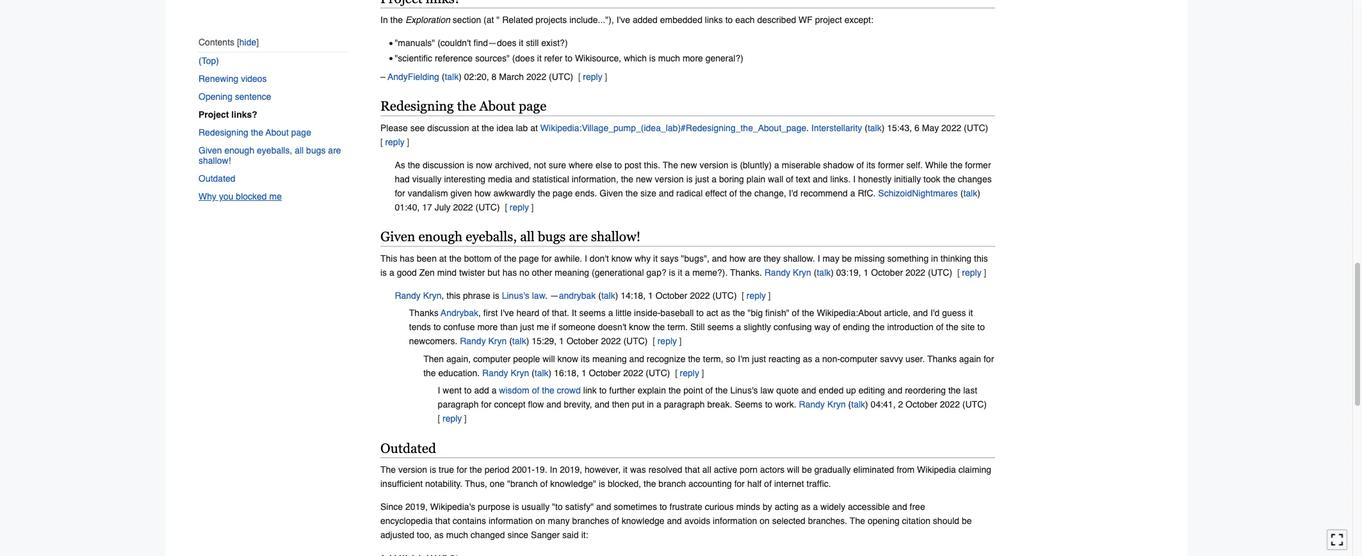 Task type: describe. For each thing, give the bounding box(es) containing it.
a left little
[[608, 308, 613, 319]]

0 vertical spatial about
[[479, 99, 516, 114]]

as inside 'then again, computer people will know its meaning and recognize the term, so i'm just reacting as a non-computer savvy user. thanks again for the education.'
[[803, 354, 813, 364]]

talk link down changes at top
[[964, 188, 978, 199]]

its inside 'then again, computer people will know its meaning and recognize the term, so i'm just reacting as a non-computer savvy user. thanks again for the education.'
[[581, 354, 590, 364]]

something
[[888, 254, 929, 264]]

confuse
[[444, 322, 475, 333]]

and up 2
[[888, 386, 903, 396]]

0 horizontal spatial shallow!
[[199, 156, 231, 166]]

talk inside please see discussion at the idea lab at wikipedia:village_pump_(idea_lab)#redesigning_the_about_page . interstellarity ( talk ) 15:43, 6 may 2022 (utc) [ reply ]
[[868, 123, 882, 133]]

of knowledge
[[612, 517, 665, 527]]

1 horizontal spatial all
[[520, 229, 535, 245]]

1 vertical spatial redesigning
[[199, 127, 248, 138]]

they
[[764, 254, 781, 264]]

talk link down than
[[512, 337, 526, 347]]

baseball
[[661, 308, 694, 319]]

accessible
[[848, 503, 890, 513]]

and inside 'then again, computer people will know its meaning and recognize the term, so i'm just reacting as a non-computer savvy user. thanks again for the education.'
[[629, 354, 644, 364]]

the down post
[[621, 174, 634, 184]]

2022 down doesn't
[[601, 337, 621, 347]]

1 vertical spatial bugs
[[538, 229, 566, 245]]

[ inside randy kryn ( talk ) 04:41, 2 october 2022 (utc) [ reply ]
[[438, 414, 440, 424]]

talk link down reference
[[445, 72, 459, 82]]

the inside the version is true for the period 2001-19. in 2019, however, it was resolved that all active porn actors will be gradually eliminated from wikipedia claiming insufficient notability. thus, one "branch of knowledge" is blocked, the branch accounting for half of internet traffic.
[[380, 465, 396, 476]]

(utc) down refer
[[549, 72, 573, 82]]

reply up "big
[[747, 291, 766, 301]]

the right ending
[[872, 322, 885, 333]]

branches.
[[808, 517, 848, 527]]

of up confusing
[[792, 308, 800, 319]]

i've inside , first i've heard of that. it seems a little inside-baseball to act as the "big finish" of the wikipedia:about article, and i'd guess it tends to confuse more than just me if someone doesn't know the term. still seems a slightly confusing way of ending the introduction of the site to newcomers.
[[500, 308, 514, 319]]

vandalism
[[408, 188, 448, 199]]

the up mind
[[449, 254, 462, 264]]

randy for 16:18,
[[482, 368, 508, 379]]

is inside "manuals" (couldn't find—does it still exist?) "scientific reference sources" (does it refer to wikisource, which is much more general?)
[[649, 53, 656, 63]]

) left 15:29,
[[526, 337, 529, 347]]

for inside 'then again, computer people will know its meaning and recognize the term, so i'm just reacting as a non-computer savvy user. thanks again for the education.'
[[984, 354, 994, 364]]

however,
[[585, 465, 621, 476]]

will inside 'then again, computer people will know its meaning and recognize the term, so i'm just reacting as a non-computer savvy user. thanks again for the education.'
[[543, 354, 555, 364]]

and right quote
[[802, 386, 816, 396]]

) inside ) 01:40, 17 july 2022 (utc)
[[978, 188, 981, 199]]

the up break.
[[716, 386, 728, 396]]

reply button down "awkwardly"
[[510, 202, 529, 213]]

0 vertical spatial linus's
[[502, 291, 530, 301]]

1 vertical spatial given enough eyeballs, all bugs are shallow!
[[380, 229, 641, 245]]

act
[[707, 308, 718, 319]]

at for bottom
[[439, 254, 447, 264]]

project links? link
[[199, 106, 357, 124]]

a up wall
[[775, 160, 779, 170]]

is left now
[[467, 160, 474, 170]]

(does
[[512, 53, 535, 63]]

to inside since 2019, wikipedia's purpose is usually "to satisfy" and sometimes to frustrate curious minds by acting as a widely accessible and free encyclopedia that contains information on many branches of knowledge and avoids information on selected branches. the opening citation should be adjusted too, as much changed since sanger said it:
[[660, 503, 667, 513]]

that.
[[552, 308, 569, 319]]

half
[[747, 479, 762, 490]]

talk link left 14:18,
[[601, 291, 615, 301]]

up
[[846, 386, 856, 396]]

randy for 03:19,
[[765, 268, 791, 278]]

redesigning the about page link
[[199, 124, 348, 141]]

and left free
[[893, 503, 907, 513]]

1 vertical spatial shallow!
[[591, 229, 641, 245]]

[ up the recognize
[[653, 337, 655, 347]]

1 computer from the left
[[473, 354, 511, 364]]

1 horizontal spatial has
[[503, 268, 517, 278]]

talk down reference
[[445, 72, 459, 82]]

many
[[548, 517, 570, 527]]

other
[[532, 268, 552, 278]]

why
[[635, 254, 651, 264]]

2022 inside ) 01:40, 17 july 2022 (utc)
[[453, 202, 473, 213]]

meaning inside 'then again, computer people will know its meaning and recognize the term, so i'm just reacting as a non-computer savvy user. thanks again for the education.'
[[593, 354, 627, 364]]

interstellarity
[[812, 123, 862, 133]]

the down 'inside-'
[[653, 322, 665, 333]]

it left refer
[[537, 53, 542, 63]]

it left still
[[519, 38, 524, 48]]

(bluntly)
[[740, 160, 772, 170]]

1 vertical spatial about
[[266, 127, 289, 138]]

of up flow
[[532, 386, 540, 396]]

of left "text" on the right of page
[[786, 174, 794, 184]]

randy kryn link down ended
[[799, 400, 846, 410]]

meme?).
[[693, 268, 728, 278]]

videos
[[241, 74, 267, 84]]

and right size
[[659, 188, 674, 199]]

be inside this has been at the bottom of the page for awhile. i don't know why it says "bugs", and how are they shallow. i may be missing something in thinking this is a good zen mind twister but has no other meaning (generational gap? is it a meme?). thanks.
[[842, 254, 852, 264]]

it inside the version is true for the period 2001-19. in 2019, however, it was resolved that all active porn actors will be gradually eliminated from wikipedia claiming insufficient notability. thus, one "branch of knowledge" is blocked, the branch accounting for half of internet traffic.
[[623, 465, 628, 476]]

reply button down the went
[[443, 414, 462, 424]]

0 vertical spatial outdated
[[199, 173, 235, 184]]

reply button down thinking at the top of the page
[[962, 268, 982, 278]]

( down changes at top
[[961, 188, 964, 199]]

finish"
[[766, 308, 790, 319]]

to right links
[[726, 15, 733, 25]]

2022 down 'something'
[[906, 268, 926, 278]]

linus's inside link to further explain the point of the linus's law quote and ended up editing and reordering the last paragraph for concept flow and brevity, and then put in a paragraph break. seems to work.
[[731, 386, 758, 396]]

given enough eyeballs, all bugs are shallow! link
[[199, 141, 348, 170]]

0 horizontal spatial redesigning the about page
[[199, 127, 311, 138]]

( down people
[[532, 368, 535, 379]]

( inside randy kryn ( talk ) 04:41, 2 october 2022 (utc) [ reply ]
[[848, 400, 851, 410]]

i left the went
[[438, 386, 440, 396]]

knowledge"
[[550, 479, 596, 490]]

if
[[552, 322, 556, 333]]

a inside link to further explain the point of the linus's law quote and ended up editing and reordering the last paragraph for concept flow and brevity, and then put in a paragraph break. seems to work.
[[657, 400, 662, 410]]

boring
[[719, 174, 744, 184]]

is down however, on the left of page
[[599, 479, 605, 490]]

project
[[199, 109, 229, 120]]

the left term,
[[688, 354, 701, 364]]

this.
[[644, 160, 661, 170]]

0 horizontal spatial are
[[328, 145, 341, 156]]

randy kryn link down zen
[[395, 291, 442, 301]]

) left 14:18,
[[615, 291, 618, 301]]

0 horizontal spatial seems
[[579, 308, 606, 319]]

please see discussion at the idea lab at wikipedia:village_pump_(idea_lab)#redesigning_the_about_page . interstellarity ( talk ) 15:43, 6 may 2022 (utc) [ reply ]
[[380, 123, 989, 147]]

thanks inside 'then again, computer people will know its meaning and recognize the term, so i'm just reacting as a non-computer savvy user. thanks again for the education.'
[[928, 354, 957, 364]]

1 horizontal spatial redesigning the about page
[[380, 99, 547, 114]]

0 horizontal spatial enough
[[224, 145, 254, 156]]

been
[[417, 254, 437, 264]]

wikipedia
[[917, 465, 956, 476]]

given inside as the discussion is now archived, not sure where else to post this. the new version is (bluntly) a miserable shadow of its former self. while the former had visually interesting media and statistical information, the new version is just a boring plain wall of text and links. i honestly initially took the changes for vandalism given how awkwardly the page ends. given the size and radical effect of the change, i'd recommend a rfc.
[[600, 188, 623, 199]]

be inside since 2019, wikipedia's purpose is usually "to satisfy" and sometimes to frustrate curious minds by acting as a widely accessible and free encyclopedia that contains information on many branches of knowledge and avoids information on selected branches. the opening citation should be adjusted too, as much changed since sanger said it:
[[962, 517, 972, 527]]

1 horizontal spatial are
[[569, 229, 588, 245]]

embedded
[[660, 15, 703, 25]]

is up radical
[[686, 174, 693, 184]]

(utc) inside ) 01:40, 17 july 2022 (utc)
[[476, 202, 500, 213]]

explain
[[638, 386, 666, 396]]

in for a
[[647, 400, 654, 410]]

( down than
[[509, 337, 512, 347]]

as right "acting"
[[801, 503, 811, 513]]

8
[[492, 72, 497, 82]]

of down '19.'
[[540, 479, 548, 490]]

the left size
[[626, 188, 638, 199]]

the up thus,
[[470, 465, 482, 476]]

page up the lab
[[519, 99, 547, 114]]

of inside link to further explain the point of the linus's law quote and ended up editing and reordering the last paragraph for concept flow and brevity, and then put in a paragraph break. seems to work.
[[706, 386, 713, 396]]

minds
[[736, 503, 760, 513]]

reply down the wikisource,
[[583, 72, 603, 82]]

) down the may
[[831, 268, 834, 278]]

discussion for is
[[423, 160, 465, 170]]

find—does
[[474, 38, 517, 48]]

now
[[476, 160, 493, 170]]

. inside please see discussion at the idea lab at wikipedia:village_pump_(idea_lab)#redesigning_the_about_page . interstellarity ( talk ) 15:43, 6 may 2022 (utc) [ reply ]
[[807, 123, 809, 133]]

the down "statistical"
[[538, 188, 550, 199]]

october for randy kryn ( talk ) 15:29, 1 october 2022 (utc) [ reply ]
[[567, 337, 599, 347]]

is left true
[[430, 465, 436, 476]]

savvy
[[880, 354, 903, 364]]

a up effect
[[712, 174, 717, 184]]

[ down thinking at the top of the page
[[958, 268, 960, 278]]

andyfielding link
[[388, 72, 439, 82]]

, inside , first i've heard of that. it seems a little inside-baseball to act as the "big finish" of the wikipedia:about article, and i'd guess it tends to confuse more than just me if someone doesn't know the term. still seems a slightly confusing way of ending the introduction of the site to newcomers.
[[478, 308, 481, 319]]

much inside "manuals" (couldn't find—does it still exist?) "scientific reference sources" (does it refer to wikisource, which is much more general?)
[[658, 53, 680, 63]]

1 on from the left
[[536, 517, 546, 527]]

more inside "manuals" (couldn't find—does it still exist?) "scientific reference sources" (does it refer to wikisource, which is much more general?)
[[683, 53, 703, 63]]

– andyfielding ( talk ) 02:20, 8 march 2022 (utc) [ reply ]
[[380, 72, 607, 82]]

(top)
[[199, 56, 219, 66]]

branches
[[572, 517, 609, 527]]

user.
[[906, 354, 925, 364]]

just inside , first i've heard of that. it seems a little inside-baseball to act as the "big finish" of the wikipedia:about article, and i'd guess it tends to confuse more than just me if someone doesn't know the term. still seems a slightly confusing way of ending the introduction of the site to newcomers.
[[520, 322, 534, 333]]

renewing videos
[[199, 74, 267, 84]]

[ down the wikisource,
[[578, 72, 581, 82]]

1 horizontal spatial outdated
[[380, 441, 436, 456]]

described
[[757, 15, 796, 25]]

actors
[[760, 465, 785, 476]]

this has been at the bottom of the page for awhile. i don't know why it says "bugs", and how are they shallow. i may be missing something in thinking this is a good zen mind twister but has no other meaning (generational gap? is it a meme?). thanks.
[[380, 254, 988, 278]]

is down says
[[669, 268, 676, 278]]

the left "last" at the bottom of the page
[[949, 386, 961, 396]]

eyeballs, inside given enough eyeballs, all bugs are shallow! link
[[257, 145, 292, 156]]

of down 'guess'
[[936, 322, 944, 333]]

october for randy kryn ( talk ) 03:19, 1 october 2022 (utc) [ reply ]
[[871, 268, 903, 278]]

people
[[513, 354, 540, 364]]

porn
[[740, 465, 758, 476]]

kryn for 04:41,
[[828, 400, 846, 410]]

opening sentence link
[[199, 88, 348, 106]]

wisdom
[[499, 386, 530, 396]]

its inside as the discussion is now archived, not sure where else to post this. the new version is (bluntly) a miserable shadow of its former self. while the former had visually interesting media and statistical information, the new version is just a boring plain wall of text and links. i honestly initially took the changes for vandalism given how awkwardly the page ends. given the size and radical effect of the change, i'd recommend a rfc.
[[867, 160, 876, 170]]

further
[[609, 386, 635, 396]]

twister
[[459, 268, 485, 278]]

and down link
[[595, 400, 610, 410]]

talk up wisdom of the crowd link
[[535, 368, 549, 379]]

"bugs",
[[681, 254, 710, 264]]

a widely
[[813, 503, 846, 513]]

randy kryn link down shallow.
[[765, 268, 812, 278]]

kryn for is
[[423, 291, 442, 301]]

fullscreen image
[[1331, 534, 1344, 547]]

internet
[[774, 479, 804, 490]]

1 paragraph from the left
[[438, 400, 479, 410]]

page inside as the discussion is now archived, not sure where else to post this. the new version is (bluntly) a miserable shadow of its former self. while the former had visually interesting media and statistical information, the new version is just a boring plain wall of text and links. i honestly initially took the changes for vandalism given how awkwardly the page ends. given the size and radical effect of the change, i'd recommend a rfc.
[[553, 188, 573, 199]]

as the discussion is now archived, not sure where else to post this. the new version is (bluntly) a miserable shadow of its former self. while the former had visually interesting media and statistical information, the new version is just a boring plain wall of text and links. i honestly initially took the changes for vandalism given how awkwardly the page ends. given the size and radical effect of the change, i'd recommend a rfc.
[[395, 160, 992, 199]]

sometimes
[[614, 503, 657, 513]]

true
[[439, 465, 454, 476]]

reply down "awkwardly"
[[510, 202, 529, 213]]

(utc) down thinking at the top of the page
[[928, 268, 953, 278]]

kryn for 15:29,
[[488, 337, 507, 347]]

"manuals" (couldn't find—does it still exist?) "scientific reference sources" (does it refer to wikisource, which is much more general?)
[[395, 38, 744, 63]]

1 for 15:29,
[[559, 337, 564, 347]]

1 vertical spatial seems
[[707, 322, 734, 333]]

just inside 'then again, computer people will know its meaning and recognize the term, so i'm just reacting as a non-computer savvy user. thanks again for the education.'
[[752, 354, 766, 364]]

break.
[[707, 400, 732, 410]]

16:18,
[[554, 368, 579, 379]]

meaning inside this has been at the bottom of the page for awhile. i don't know why it says "bugs", and how are they shallow. i may be missing something in thinking this is a good zen mind twister but has no other meaning (generational gap? is it a meme?). thanks.
[[555, 268, 589, 278]]

it down says
[[678, 268, 683, 278]]

1 vertical spatial version
[[655, 174, 684, 184]]

randy for is
[[395, 291, 421, 301]]

how inside as the discussion is now archived, not sure where else to post this. the new version is (bluntly) a miserable shadow of its former self. while the former had visually interesting media and statistical information, the new version is just a boring plain wall of text and links. i honestly initially took the changes for vandalism given how awkwardly the page ends. given the size and radical effect of the change, i'd recommend a rfc.
[[475, 188, 491, 199]]

schizoidnightmares ( talk
[[878, 188, 978, 199]]

a down "bugs",
[[685, 268, 690, 278]]

as inside , first i've heard of that. it seems a little inside-baseball to act as the "big finish" of the wikipedia:about article, and i'd guess it tends to confuse more than just me if someone doesn't know the term. still seems a slightly confusing way of ending the introduction of the site to newcomers.
[[721, 308, 730, 319]]

0 horizontal spatial this
[[447, 291, 461, 301]]

should
[[933, 517, 960, 527]]

and inside this has been at the bottom of the page for awhile. i don't know why it says "bugs", and how are they shallow. i may be missing something in thinking this is a good zen mind twister but has no other meaning (generational gap? is it a meme?). thanks.
[[712, 254, 727, 264]]

( down shallow.
[[814, 268, 817, 278]]

6
[[915, 123, 920, 133]]

the right as
[[408, 160, 420, 170]]

) left 02:20,
[[459, 72, 462, 82]]

ended
[[819, 386, 844, 396]]

reply button down term.
[[658, 337, 677, 347]]

renewing
[[199, 74, 238, 84]]

reply up point
[[680, 368, 699, 379]]

linus's law link
[[502, 291, 545, 301]]

(couldn't
[[438, 38, 471, 48]]

be inside the version is true for the period 2001-19. in 2019, however, it was resolved that all active porn actors will be gradually eliminated from wikipedia claiming insufficient notability. thus, one "branch of knowledge" is blocked, the branch accounting for half of internet traffic.
[[802, 465, 812, 476]]

talk link left the 15:43,
[[868, 123, 882, 133]]

as right too,
[[434, 531, 444, 541]]

(utc) down doesn't
[[624, 337, 648, 347]]

so
[[726, 354, 736, 364]]

2019, inside since 2019, wikipedia's purpose is usually "to satisfy" and sometimes to frustrate curious minds by acting as a widely accessible and free encyclopedia that contains information on many branches of knowledge and avoids information on selected branches. the opening citation should be adjusted too, as much changed since sanger said it:
[[405, 503, 428, 513]]

had
[[395, 174, 410, 184]]

was
[[630, 465, 646, 476]]

except:
[[845, 15, 874, 25]]

1 horizontal spatial eyeballs,
[[466, 229, 517, 245]]

randy kryn link down the confuse
[[460, 337, 507, 347]]

are inside this has been at the bottom of the page for awhile. i don't know why it says "bugs", and how are they shallow. i may be missing something in thinking this is a good zen mind twister but has no other meaning (generational gap? is it a meme?). thanks.
[[749, 254, 761, 264]]

1 former from the left
[[878, 160, 904, 170]]

0 vertical spatial all
[[295, 145, 304, 156]]

2 information from the left
[[713, 517, 757, 527]]

but
[[488, 268, 500, 278]]

randy kryn link up i went to add a wisdom of the crowd
[[482, 368, 529, 379]]

mind
[[437, 268, 457, 278]]

doesn't
[[598, 322, 627, 333]]

is up 'first'
[[493, 291, 500, 301]]

the up "manuals"
[[390, 15, 403, 25]]

this inside this has been at the bottom of the page for awhile. i don't know why it says "bugs", and how are they shallow. i may be missing something in thinking this is a good zen mind twister but has no other meaning (generational gap? is it a meme?). thanks.
[[974, 254, 988, 264]]

version inside the version is true for the period 2001-19. in 2019, however, it was resolved that all active porn actors will be gradually eliminated from wikipedia claiming insufficient notability. thus, one "branch of knowledge" is blocked, the branch accounting for half of internet traffic.
[[398, 465, 427, 476]]

talk down changes at top
[[964, 188, 978, 199]]

recommend
[[801, 188, 848, 199]]

effect
[[705, 188, 727, 199]]

19.
[[535, 465, 547, 476]]

related
[[502, 15, 533, 25]]

page down project links? link
[[291, 127, 311, 138]]

(utc) inside please see discussion at the idea lab at wikipedia:village_pump_(idea_lab)#redesigning_the_about_page . interstellarity ( talk ) 15:43, 6 may 2022 (utc) [ reply ]
[[964, 123, 989, 133]]

reply button up point
[[680, 368, 699, 379]]

active
[[714, 465, 737, 476]]

) inside randy kryn ( talk ) 04:41, 2 october 2022 (utc) [ reply ]
[[865, 400, 868, 410]]

the right the bottom
[[504, 254, 517, 264]]

[ down the recognize
[[675, 368, 678, 379]]

shallow.
[[783, 254, 815, 264]]

the up flow
[[542, 386, 555, 396]]

0 horizontal spatial ,
[[442, 291, 444, 301]]

a down this
[[389, 268, 394, 278]]

links
[[705, 15, 723, 25]]

discussion for at
[[427, 123, 469, 133]]

to right link
[[599, 386, 607, 396]]

just inside as the discussion is now archived, not sure where else to post this. the new version is (bluntly) a miserable shadow of its former self. while the former had visually interesting media and statistical information, the new version is just a boring plain wall of text and links. i honestly initially took the changes for vandalism given how awkwardly the page ends. given the size and radical effect of the change, i'd recommend a rfc.
[[695, 174, 709, 184]]



Task type: vqa. For each thing, say whether or not it's contained in the screenshot.
The wiki markup source editor
no



Task type: locate. For each thing, give the bounding box(es) containing it.
given up this
[[380, 229, 415, 245]]

from
[[897, 465, 915, 476]]

2 horizontal spatial version
[[700, 160, 729, 170]]

randy down the confuse
[[460, 337, 486, 347]]

1 horizontal spatial the
[[663, 160, 678, 170]]

( right andrybak link
[[598, 291, 601, 301]]

at for idea
[[472, 123, 479, 133]]

0 vertical spatial this
[[974, 254, 988, 264]]

1 vertical spatial all
[[520, 229, 535, 245]]

2 vertical spatial just
[[752, 354, 766, 364]]

0 vertical spatial be
[[842, 254, 852, 264]]

to up newcomers.
[[434, 322, 441, 333]]

14:18,
[[621, 291, 646, 301]]

reply inside please see discussion at the idea lab at wikipedia:village_pump_(idea_lab)#redesigning_the_about_page . interstellarity ( talk ) 15:43, 6 may 2022 (utc) [ reply ]
[[385, 137, 405, 147]]

1 vertical spatial given
[[600, 188, 623, 199]]

reply button
[[583, 72, 603, 82], [385, 137, 405, 147], [510, 202, 529, 213], [962, 268, 982, 278], [747, 291, 766, 301], [658, 337, 677, 347], [680, 368, 699, 379], [443, 414, 462, 424]]

change,
[[755, 188, 787, 199]]

reply inside randy kryn ( talk ) 04:41, 2 october 2022 (utc) [ reply ]
[[443, 414, 462, 424]]

the left idea in the top of the page
[[482, 123, 494, 133]]

in inside this has been at the bottom of the page for awhile. i don't know why it says "bugs", and how are they shallow. i may be missing something in thinking this is a good zen mind twister but has no other meaning (generational gap? is it a meme?). thanks.
[[931, 254, 938, 264]]

be
[[842, 254, 852, 264], [802, 465, 812, 476], [962, 517, 972, 527]]

opening
[[868, 517, 900, 527]]

1 horizontal spatial ,
[[478, 308, 481, 319]]

much inside since 2019, wikipedia's purpose is usually "to satisfy" and sometimes to frustrate curious minds by acting as a widely accessible and free encyclopedia that contains information on many branches of knowledge and avoids information on selected branches. the opening citation should be adjusted too, as much changed since sanger said it:
[[446, 531, 468, 541]]

]
[[605, 72, 607, 82], [407, 137, 409, 147], [531, 202, 534, 213], [984, 268, 986, 278], [768, 291, 771, 301], [679, 337, 682, 347], [702, 368, 704, 379], [464, 414, 467, 424]]

1 down missing
[[864, 268, 869, 278]]

0 horizontal spatial how
[[475, 188, 491, 199]]

1 horizontal spatial much
[[658, 53, 680, 63]]

andrybak
[[559, 291, 596, 301]]

1 vertical spatial eyeballs,
[[466, 229, 517, 245]]

0 horizontal spatial me
[[269, 191, 282, 202]]

know up 16:18,
[[558, 354, 579, 364]]

2 vertical spatial given
[[380, 229, 415, 245]]

period
[[485, 465, 510, 476]]

1 information from the left
[[489, 517, 533, 527]]

new
[[681, 160, 697, 170], [636, 174, 653, 184]]

statistical
[[532, 174, 569, 184]]

a down explain
[[657, 400, 662, 410]]

in inside the version is true for the period 2001-19. in 2019, however, it was resolved that all active porn actors will be gradually eliminated from wikipedia claiming insufficient notability. thus, one "branch of knowledge" is blocked, the branch accounting for half of internet traffic.
[[550, 465, 557, 476]]

reply button down the wikisource,
[[583, 72, 603, 82]]

went
[[443, 386, 462, 396]]

of right half
[[764, 479, 772, 490]]

given down the information,
[[600, 188, 623, 199]]

0 vertical spatial new
[[681, 160, 697, 170]]

kryn for 16:18,
[[511, 368, 529, 379]]

2
[[898, 400, 903, 410]]

took
[[924, 174, 941, 184]]

it inside , first i've heard of that. it seems a little inside-baseball to act as the "big finish" of the wikipedia:about article, and i'd guess it tends to confuse more than just me if someone doesn't know the term. still seems a slightly confusing way of ending the introduction of the site to newcomers.
[[969, 308, 973, 319]]

2022 right may
[[942, 123, 962, 133]]

again,
[[446, 354, 471, 364]]

1 horizontal spatial how
[[730, 254, 746, 264]]

bugs up awhile.
[[538, 229, 566, 245]]

2 paragraph from the left
[[664, 400, 705, 410]]

1 vertical spatial 2019,
[[405, 503, 428, 513]]

0 vertical spatial more
[[683, 53, 703, 63]]

in inside link to further explain the point of the linus's law quote and ended up editing and reordering the last paragraph for concept flow and brevity, and then put in a paragraph break. seems to work.
[[647, 400, 654, 410]]

paragraph down the went
[[438, 400, 479, 410]]

of up the honestly
[[857, 160, 864, 170]]

since
[[508, 531, 529, 541]]

this right thinking at the top of the page
[[974, 254, 988, 264]]

0 vertical spatial i've
[[617, 15, 630, 25]]

seems down act
[[707, 322, 734, 333]]

2019, up knowledge"
[[560, 465, 582, 476]]

2 horizontal spatial be
[[962, 517, 972, 527]]

1 horizontal spatial enough
[[419, 229, 463, 245]]

me left if
[[537, 322, 549, 333]]

1 horizontal spatial new
[[681, 160, 697, 170]]

i'd
[[789, 188, 798, 199], [931, 308, 940, 319]]

0 vertical spatial i'd
[[789, 188, 798, 199]]

too,
[[417, 531, 432, 541]]

1 horizontal spatial .
[[807, 123, 809, 133]]

1 horizontal spatial i'd
[[931, 308, 940, 319]]

discussion inside as the discussion is now archived, not sure where else to post this. the new version is (bluntly) a miserable shadow of its former self. while the former had visually interesting media and statistical information, the new version is just a boring plain wall of text and links. i honestly initially took the changes for vandalism given how awkwardly the page ends. given the size and radical effect of the change, i'd recommend a rfc.
[[423, 160, 465, 170]]

a left the slightly
[[736, 322, 741, 333]]

) inside please see discussion at the idea lab at wikipedia:village_pump_(idea_lab)#redesigning_the_about_page . interstellarity ( talk ) 15:43, 6 may 2022 (utc) [ reply ]
[[882, 123, 885, 133]]

0 vertical spatial bugs
[[306, 145, 326, 156]]

) 01:40, 17 july 2022 (utc)
[[395, 188, 981, 213]]

. left —⁠
[[545, 291, 548, 301]]

, first i've heard of that. it seems a little inside-baseball to act as the "big finish" of the wikipedia:about article, and i'd guess it tends to confuse more than just me if someone doesn't know the term. still seems a slightly confusing way of ending the introduction of the site to newcomers.
[[409, 308, 985, 347]]

include..."),
[[570, 15, 614, 25]]

1 vertical spatial will
[[787, 465, 800, 476]]

and inside , first i've heard of that. it seems a little inside-baseball to act as the "big finish" of the wikipedia:about article, and i'd guess it tends to confuse more than just me if someone doesn't know the term. still seems a slightly confusing way of ending the introduction of the site to newcomers.
[[913, 308, 928, 319]]

0 horizontal spatial version
[[398, 465, 427, 476]]

wisdom of the crowd link
[[499, 386, 581, 396]]

at left idea in the top of the page
[[472, 123, 479, 133]]

1 vertical spatial in
[[647, 400, 654, 410]]

in for thinking
[[931, 254, 938, 264]]

andrybak link
[[559, 291, 596, 301]]

0 horizontal spatial thanks
[[409, 308, 439, 319]]

all inside the version is true for the period 2001-19. in 2019, however, it was resolved that all active porn actors will be gradually eliminated from wikipedia claiming insufficient notability. thus, one "branch of knowledge" is blocked, the branch accounting for half of internet traffic.
[[703, 465, 712, 476]]

the left "big
[[733, 308, 745, 319]]

to inside as the discussion is now archived, not sure where else to post this. the new version is (bluntly) a miserable shadow of its former self. while the former had visually interesting media and statistical information, the new version is just a boring plain wall of text and links. i honestly initially took the changes for vandalism given how awkwardly the page ends. given the size and radical effect of the change, i'd recommend a rfc.
[[615, 160, 622, 170]]

2 vertical spatial all
[[703, 465, 712, 476]]

2 vertical spatial the
[[850, 517, 865, 527]]

how up thanks. on the right
[[730, 254, 746, 264]]

march
[[499, 72, 524, 82]]

reply down term.
[[658, 337, 677, 347]]

2022 inside please see discussion at the idea lab at wikipedia:village_pump_(idea_lab)#redesigning_the_about_page . interstellarity ( talk ) 15:43, 6 may 2022 (utc) [ reply ]
[[942, 123, 962, 133]]

given enough eyeballs, all bugs are shallow! inside given enough eyeballs, all bugs are shallow! link
[[199, 145, 341, 166]]

[ down "awkwardly"
[[505, 202, 508, 213]]

the down then at the bottom left of page
[[424, 368, 436, 379]]

it up site
[[969, 308, 973, 319]]

know inside , first i've heard of that. it seems a little inside-baseball to act as the "big finish" of the wikipedia:about article, and i'd guess it tends to confuse more than just me if someone doesn't know the term. still seems a slightly confusing way of ending the introduction of the site to newcomers.
[[629, 322, 650, 333]]

know inside this has been at the bottom of the page for awhile. i don't know why it says "bugs", and how are they shallow. i may be missing something in thinking this is a good zen mind twister but has no other meaning (generational gap? is it a meme?). thanks.
[[612, 254, 632, 264]]

october up link
[[589, 368, 621, 379]]

0 vertical spatial how
[[475, 188, 491, 199]]

october inside randy kryn ( talk ) 04:41, 2 october 2022 (utc) [ reply ]
[[906, 400, 938, 410]]

)
[[459, 72, 462, 82], [882, 123, 885, 133], [978, 188, 981, 199], [831, 268, 834, 278], [615, 291, 618, 301], [526, 337, 529, 347], [549, 368, 552, 379], [865, 400, 868, 410]]

linus's
[[502, 291, 530, 301], [731, 386, 758, 396]]

) left 16:18,
[[549, 368, 552, 379]]

link
[[583, 386, 597, 396]]

0 horizontal spatial more
[[477, 322, 498, 333]]

eliminated
[[854, 465, 894, 476]]

1 vertical spatial are
[[569, 229, 588, 245]]

to left add
[[464, 386, 472, 396]]

2022 down (does
[[527, 72, 547, 82]]

2 vertical spatial know
[[558, 354, 579, 364]]

thanks andrybak
[[409, 308, 478, 319]]

for left half
[[735, 479, 745, 490]]

1 horizontal spatial given
[[380, 229, 415, 245]]

(utc)
[[549, 72, 573, 82], [964, 123, 989, 133], [476, 202, 500, 213], [928, 268, 953, 278], [713, 291, 737, 301], [624, 337, 648, 347], [646, 368, 670, 379], [963, 400, 987, 410]]

page up no
[[519, 254, 539, 264]]

0 vertical spatial has
[[400, 254, 414, 264]]

the inside as the discussion is now archived, not sure where else to post this. the new version is (bluntly) a miserable shadow of its former self. while the former had visually interesting media and statistical information, the new version is just a boring plain wall of text and links. i honestly initially took the changes for vandalism given how awkwardly the page ends. given the size and radical effect of the change, i'd recommend a rfc.
[[663, 160, 678, 170]]

0 vertical spatial given
[[199, 145, 222, 156]]

(utc) up act
[[713, 291, 737, 301]]

as right reacting
[[803, 354, 813, 364]]

the inside please see discussion at the idea lab at wikipedia:village_pump_(idea_lab)#redesigning_the_about_page . interstellarity ( talk ) 15:43, 6 may 2022 (utc) [ reply ]
[[482, 123, 494, 133]]

[
[[578, 72, 581, 82], [380, 137, 383, 147], [505, 202, 508, 213], [958, 268, 960, 278], [742, 291, 744, 301], [653, 337, 655, 347], [675, 368, 678, 379], [438, 414, 440, 424]]

no
[[520, 268, 530, 278]]

non-
[[823, 354, 840, 364]]

1 horizontal spatial version
[[655, 174, 684, 184]]

1 horizontal spatial thanks
[[928, 354, 957, 364]]

to right site
[[978, 322, 985, 333]]

1
[[864, 268, 869, 278], [648, 291, 653, 301], [559, 337, 564, 347], [582, 368, 587, 379]]

0 vertical spatial version
[[700, 160, 729, 170]]

hide
[[239, 37, 256, 47]]

( inside please see discussion at the idea lab at wikipedia:village_pump_(idea_lab)#redesigning_the_about_page . interstellarity ( talk ) 15:43, 6 may 2022 (utc) [ reply ]
[[865, 123, 868, 133]]

the down 02:20,
[[457, 99, 476, 114]]

0 horizontal spatial in
[[380, 15, 388, 25]]

randy for 15:29,
[[460, 337, 486, 347]]

i
[[853, 174, 856, 184], [585, 254, 587, 264], [818, 254, 820, 264], [438, 386, 440, 396]]

accounting
[[689, 479, 732, 490]]

2022 inside randy kryn ( talk ) 04:41, 2 october 2022 (utc) [ reply ]
[[940, 400, 960, 410]]

discussion inside please see discussion at the idea lab at wikipedia:village_pump_(idea_lab)#redesigning_the_about_page . interstellarity ( talk ) 15:43, 6 may 2022 (utc) [ reply ]
[[427, 123, 469, 133]]

the inside since 2019, wikipedia's purpose is usually "to satisfy" and sometimes to frustrate curious minds by acting as a widely accessible and free encyclopedia that contains information on many branches of knowledge and avoids information on selected branches. the opening citation should be adjusted too, as much changed since sanger said it:
[[850, 517, 865, 527]]

[ reply ]
[[505, 202, 534, 213]]

of inside this has been at the bottom of the page for awhile. i don't know why it says "bugs", and how are they shallow. i may be missing something in thinking this is a good zen mind twister but has no other meaning (generational gap? is it a meme?). thanks.
[[494, 254, 502, 264]]

renewing videos link
[[199, 70, 348, 88]]

[ down the please
[[380, 137, 383, 147]]

much
[[658, 53, 680, 63], [446, 531, 468, 541]]

1 vertical spatial be
[[802, 465, 812, 476]]

text
[[796, 174, 811, 184]]

0 horizontal spatial eyeballs,
[[257, 145, 292, 156]]

be up 03:19,
[[842, 254, 852, 264]]

0 horizontal spatial information
[[489, 517, 533, 527]]

discussion right see
[[427, 123, 469, 133]]

changes
[[958, 174, 992, 184]]

randy for 04:41,
[[799, 400, 825, 410]]

0 vertical spatial given enough eyeballs, all bugs are shallow!
[[199, 145, 341, 166]]

0 horizontal spatial all
[[295, 145, 304, 156]]

1 horizontal spatial linus's
[[731, 386, 758, 396]]

is up boring
[[731, 160, 738, 170]]

a
[[775, 160, 779, 170], [712, 174, 717, 184], [851, 188, 856, 199], [389, 268, 394, 278], [685, 268, 690, 278], [608, 308, 613, 319], [736, 322, 741, 333], [815, 354, 820, 364], [492, 386, 497, 396], [657, 400, 662, 410]]

enough
[[224, 145, 254, 156], [419, 229, 463, 245]]

how inside this has been at the bottom of the page for awhile. i don't know why it says "bugs", and how are they shallow. i may be missing something in thinking this is a good zen mind twister but has no other meaning (generational gap? is it a meme?). thanks.
[[730, 254, 746, 264]]

for inside as the discussion is now archived, not sure where else to post this. the new version is (bluntly) a miserable shadow of its former self. while the former had visually interesting media and statistical information, the new version is just a boring plain wall of text and links. i honestly initially took the changes for vandalism given how awkwardly the page ends. given the size and radical effect of the change, i'd recommend a rfc.
[[395, 188, 405, 199]]

0 vertical spatial shallow!
[[199, 156, 231, 166]]

at right the lab
[[531, 123, 538, 133]]

15:43,
[[887, 123, 912, 133]]

2 computer from the left
[[840, 354, 878, 364]]

( down up
[[848, 400, 851, 410]]

1 horizontal spatial in
[[931, 254, 938, 264]]

recognize
[[647, 354, 686, 364]]

1 vertical spatial enough
[[419, 229, 463, 245]]

randy
[[765, 268, 791, 278], [395, 291, 421, 301], [460, 337, 486, 347], [482, 368, 508, 379], [799, 400, 825, 410]]

outdated up insufficient
[[380, 441, 436, 456]]

phrase
[[463, 291, 491, 301]]

0 vertical spatial eyeballs,
[[257, 145, 292, 156]]

new up size
[[636, 174, 653, 184]]

just right i'm
[[752, 354, 766, 364]]

meaning up the randy kryn ( talk ) 16:18, 1 october 2022 (utc) [ reply ]
[[593, 354, 627, 364]]

reacting
[[769, 354, 801, 364]]

0 vertical spatial are
[[328, 145, 341, 156]]

0 vertical spatial its
[[867, 160, 876, 170]]

me inside , first i've heard of that. it seems a little inside-baseball to act as the "big finish" of the wikipedia:about article, and i'd guess it tends to confuse more than just me if someone doesn't know the term. still seems a slightly confusing way of ending the introduction of the site to newcomers.
[[537, 322, 549, 333]]

1 horizontal spatial about
[[479, 99, 516, 114]]

0 vertical spatial will
[[543, 354, 555, 364]]

0 horizontal spatial bugs
[[306, 145, 326, 156]]

2 horizontal spatial at
[[531, 123, 538, 133]]

1 horizontal spatial former
[[965, 160, 991, 170]]

i'd inside , first i've heard of that. it seems a little inside-baseball to act as the "big finish" of the wikipedia:about article, and i'd guess it tends to confuse more than just me if someone doesn't know the term. still seems a slightly confusing way of ending the introduction of the site to newcomers.
[[931, 308, 940, 319]]

archived,
[[495, 160, 531, 170]]

first
[[483, 308, 498, 319]]

newcomers.
[[409, 337, 458, 347]]

] inside please see discussion at the idea lab at wikipedia:village_pump_(idea_lab)#redesigning_the_about_page . interstellarity ( talk ) 15:43, 6 may 2022 (utc) [ reply ]
[[407, 137, 409, 147]]

talk down than
[[512, 337, 526, 347]]

reordering
[[905, 386, 946, 396]]

given down project
[[199, 145, 222, 156]]

randy up add
[[482, 368, 508, 379]]

0 vertical spatial in
[[931, 254, 938, 264]]

about
[[479, 99, 516, 114], [266, 127, 289, 138]]

and up "awkwardly"
[[515, 174, 530, 184]]

as right act
[[721, 308, 730, 319]]

2 horizontal spatial are
[[749, 254, 761, 264]]

you
[[219, 191, 233, 202]]

0 horizontal spatial redesigning
[[199, 127, 248, 138]]

i've up than
[[500, 308, 514, 319]]

1 vertical spatial discussion
[[423, 160, 465, 170]]

1 vertical spatial in
[[550, 465, 557, 476]]

reply down the please
[[385, 137, 405, 147]]

1 vertical spatial .
[[545, 291, 548, 301]]

in right put
[[647, 400, 654, 410]]

( down reference
[[442, 72, 445, 82]]

may
[[922, 123, 939, 133]]

talk inside randy kryn ( talk ) 04:41, 2 october 2022 (utc) [ reply ]
[[851, 400, 865, 410]]

0 vertical spatial thanks
[[409, 308, 439, 319]]

2 former from the left
[[965, 160, 991, 170]]

on
[[536, 517, 546, 527], [760, 517, 770, 527]]

1 horizontal spatial just
[[695, 174, 709, 184]]

1 horizontal spatial will
[[787, 465, 800, 476]]

sentence
[[235, 92, 271, 102]]

will inside the version is true for the period 2001-19. in 2019, however, it was resolved that all active porn actors will be gradually eliminated from wikipedia claiming insufficient notability. thus, one "branch of knowledge" is blocked, the branch accounting for half of internet traffic.
[[787, 465, 800, 476]]

1 vertical spatial law
[[761, 386, 774, 396]]

for inside this has been at the bottom of the page for awhile. i don't know why it says "bugs", and how are they shallow. i may be missing something in thinking this is a good zen mind twister but has no other meaning (generational gap? is it a meme?). thanks.
[[542, 254, 552, 264]]

redesigning up see
[[380, 99, 454, 114]]

page inside this has been at the bottom of the page for awhile. i don't know why it says "bugs", and how are they shallow. i may be missing something in thinking this is a good zen mind twister but has no other meaning (generational gap? is it a meme?). thanks.
[[519, 254, 539, 264]]

1 horizontal spatial seems
[[707, 322, 734, 333]]

law inside link to further explain the point of the linus's law quote and ended up editing and reordering the last paragraph for concept flow and brevity, and then put in a paragraph break. seems to work.
[[761, 386, 774, 396]]

0 horizontal spatial former
[[878, 160, 904, 170]]

1 vertical spatial just
[[520, 322, 534, 333]]

0 horizontal spatial .
[[545, 291, 548, 301]]

crowd
[[557, 386, 581, 396]]

again
[[959, 354, 981, 364]]

0 vertical spatial redesigning the about page
[[380, 99, 547, 114]]

0 horizontal spatial will
[[543, 354, 555, 364]]

for down add
[[481, 400, 492, 410]]

why you blocked me link
[[199, 188, 348, 206]]

law left quote
[[761, 386, 774, 396]]

randy inside randy kryn ( talk ) 04:41, 2 october 2022 (utc) [ reply ]
[[799, 400, 825, 410]]

selected
[[772, 517, 806, 527]]

at inside this has been at the bottom of the page for awhile. i don't know why it says "bugs", and how are they shallow. i may be missing something in thinking this is a good zen mind twister but has no other meaning (generational gap? is it a meme?). thanks.
[[439, 254, 447, 264]]

outdated up "you"
[[199, 173, 235, 184]]

and up introduction at the bottom
[[913, 308, 928, 319]]

to inside "manuals" (couldn't find—does it still exist?) "scientific reference sources" (does it refer to wikisource, which is much more general?)
[[565, 53, 573, 63]]

the left point
[[669, 386, 681, 396]]

0 horizontal spatial given
[[199, 145, 222, 156]]

0 horizontal spatial new
[[636, 174, 653, 184]]

new up radical
[[681, 160, 697, 170]]

its
[[867, 160, 876, 170], [581, 354, 590, 364]]

i left the may
[[818, 254, 820, 264]]

1 horizontal spatial more
[[683, 53, 703, 63]]

1 horizontal spatial i've
[[617, 15, 630, 25]]

randy kryn , this phrase is linus's law . —⁠ andrybak ( talk ) 14:18, 1 october 2022 (utc) [ reply ]
[[395, 291, 771, 301]]

kryn for 03:19,
[[793, 268, 812, 278]]

) down editing
[[865, 400, 868, 410]]

to left act
[[697, 308, 704, 319]]

awkwardly
[[494, 188, 535, 199]]

much down contains
[[446, 531, 468, 541]]

a inside 'then again, computer people will know its meaning and recognize the term, so i'm just reacting as a non-computer savvy user. thanks again for the education.'
[[815, 354, 820, 364]]

2019,
[[560, 465, 582, 476], [405, 503, 428, 513]]

0 horizontal spatial its
[[581, 354, 590, 364]]

1 for 16:18,
[[582, 368, 587, 379]]

talk link down up
[[851, 400, 865, 410]]

know inside 'then again, computer people will know its meaning and recognize the term, so i'm just reacting as a non-computer savvy user. thanks again for the education.'
[[558, 354, 579, 364]]

information
[[489, 517, 533, 527], [713, 517, 757, 527]]

1 vertical spatial know
[[629, 322, 650, 333]]

the down plain at the right
[[740, 188, 752, 199]]

rfc.
[[858, 188, 876, 199]]

at up mind
[[439, 254, 447, 264]]

someone
[[559, 322, 596, 333]]

linus's up 'heard'
[[502, 291, 530, 301]]

2019, inside the version is true for the period 2001-19. in 2019, however, it was resolved that all active porn actors will be gradually eliminated from wikipedia claiming insufficient notability. thus, one "branch of knowledge" is blocked, the branch accounting for half of internet traffic.
[[560, 465, 582, 476]]

0 horizontal spatial law
[[532, 291, 545, 301]]

(utc) down "awkwardly"
[[476, 202, 500, 213]]

more inside , first i've heard of that. it seems a little inside-baseball to act as the "big finish" of the wikipedia:about article, and i'd guess it tends to confuse more than just me if someone doesn't know the term. still seems a slightly confusing way of ending the introduction of the site to newcomers.
[[477, 322, 498, 333]]

october for randy kryn ( talk ) 04:41, 2 october 2022 (utc) [ reply ]
[[906, 400, 938, 410]]

0 horizontal spatial at
[[439, 254, 447, 264]]

zen
[[419, 268, 435, 278]]

i'd inside as the discussion is now archived, not sure where else to post this. the new version is (bluntly) a miserable shadow of its former self. while the former had visually interesting media and statistical information, the new version is just a boring plain wall of text and links. i honestly initially took the changes for vandalism given how awkwardly the page ends. given the size and radical effect of the change, i'd recommend a rfc.
[[789, 188, 798, 199]]

october for randy kryn ( talk ) 16:18, 1 october 2022 (utc) [ reply ]
[[589, 368, 621, 379]]

given
[[451, 188, 472, 199]]

good
[[397, 268, 417, 278]]

talk left 14:18,
[[601, 291, 615, 301]]

0 vertical spatial ,
[[442, 291, 444, 301]]

randy down ended
[[799, 400, 825, 410]]

1 for 03:19,
[[864, 268, 869, 278]]

(utc) inside randy kryn ( talk ) 04:41, 2 october 2022 (utc) [ reply ]
[[963, 400, 987, 410]]

sure
[[549, 160, 566, 170]]

i'm
[[738, 354, 750, 364]]

i went to add a wisdom of the crowd
[[438, 386, 581, 396]]

randy kryn ( talk ) 03:19, 1 october 2022 (utc) [ reply ]
[[765, 268, 986, 278]]

post
[[625, 160, 642, 170]]

inside-
[[634, 308, 661, 319]]

1 vertical spatial me
[[537, 322, 549, 333]]

1 horizontal spatial redesigning
[[380, 99, 454, 114]]

0 vertical spatial 2019,
[[560, 465, 582, 476]]

law left —⁠
[[532, 291, 545, 301]]

for inside link to further explain the point of the linus's law quote and ended up editing and reordering the last paragraph for concept flow and brevity, and then put in a paragraph break. seems to work.
[[481, 400, 492, 410]]

insufficient
[[380, 479, 423, 490]]

i inside as the discussion is now archived, not sure where else to post this. the new version is (bluntly) a miserable shadow of its former self. while the former had visually interesting media and statistical information, the new version is just a boring plain wall of text and links. i honestly initially took the changes for vandalism given how awkwardly the page ends. given the size and radical effect of the change, i'd recommend a rfc.
[[853, 174, 856, 184]]

i've
[[617, 15, 630, 25], [500, 308, 514, 319]]

randy down good
[[395, 291, 421, 301]]

–
[[380, 72, 385, 82]]

talk down the may
[[817, 268, 831, 278]]

1 vertical spatial i've
[[500, 308, 514, 319]]

media
[[488, 174, 512, 184]]

of left that.
[[542, 308, 549, 319]]

size
[[641, 188, 657, 199]]

1 vertical spatial ,
[[478, 308, 481, 319]]

1 vertical spatial more
[[477, 322, 498, 333]]

may
[[823, 254, 840, 264]]

the down accessible
[[850, 517, 865, 527]]

kryn inside randy kryn ( talk ) 04:41, 2 october 2022 (utc) [ reply ]
[[828, 400, 846, 410]]

traffic.
[[807, 479, 831, 490]]

2022 up further
[[623, 368, 643, 379]]

1 horizontal spatial law
[[761, 386, 774, 396]]

] inside randy kryn ( talk ) 04:41, 2 october 2022 (utc) [ reply ]
[[464, 414, 467, 424]]

[ inside please see discussion at the idea lab at wikipedia:village_pump_(idea_lab)#redesigning_the_about_page . interstellarity ( talk ) 15:43, 6 may 2022 (utc) [ reply ]
[[380, 137, 383, 147]]

miserable
[[782, 160, 821, 170]]

0 horizontal spatial paragraph
[[438, 400, 479, 410]]

2 horizontal spatial given
[[600, 188, 623, 199]]

kryn down people
[[511, 368, 529, 379]]

2 on from the left
[[760, 517, 770, 527]]



